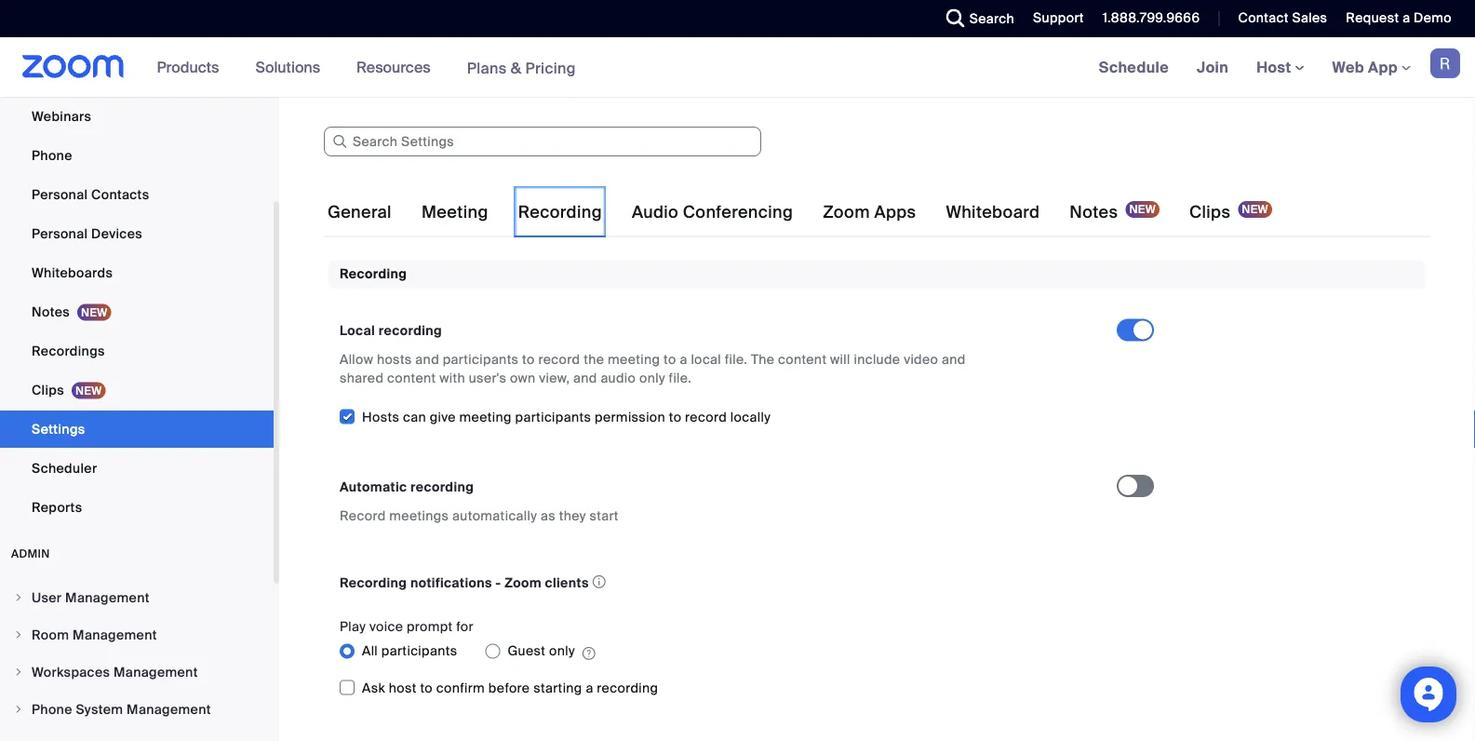 Task type: locate. For each thing, give the bounding box(es) containing it.
zoom inside the tabs of my account settings page tab list
[[823, 202, 870, 223]]

personal menu menu
[[0, 0, 274, 528]]

0 horizontal spatial notes
[[32, 303, 70, 320]]

2 phone from the top
[[32, 701, 72, 718]]

confirm
[[436, 679, 485, 696]]

0 horizontal spatial meeting
[[460, 408, 512, 425]]

with
[[440, 370, 466, 387]]

notes link
[[0, 293, 274, 331]]

automatic recording
[[340, 478, 474, 495]]

workspaces management
[[32, 663, 198, 681]]

1 phone from the top
[[32, 147, 72, 164]]

support link
[[1020, 0, 1089, 37], [1034, 9, 1085, 27]]

play voice prompt for option group
[[340, 636, 1117, 666]]

1.888.799.9666 button up the schedule link
[[1103, 9, 1201, 27]]

record
[[539, 351, 580, 368], [685, 408, 727, 425]]

2 vertical spatial a
[[586, 679, 594, 696]]

admin
[[11, 547, 50, 561]]

participants down prompt
[[382, 642, 458, 660]]

host button
[[1257, 57, 1305, 77]]

2 personal from the top
[[32, 225, 88, 242]]

1 vertical spatial recording
[[340, 265, 407, 283]]

content
[[778, 351, 827, 368], [387, 370, 436, 387]]

personal for personal contacts
[[32, 186, 88, 203]]

0 horizontal spatial clips
[[32, 381, 64, 399]]

general
[[328, 202, 392, 223]]

recording
[[518, 202, 602, 223], [340, 265, 407, 283], [340, 574, 407, 592]]

learn more about guest only image
[[583, 645, 596, 661]]

0 horizontal spatial zoom
[[505, 574, 542, 592]]

recording
[[379, 322, 442, 339], [411, 478, 474, 495], [597, 679, 659, 696]]

management for user management
[[65, 589, 150, 606]]

personal inside personal contacts "link"
[[32, 186, 88, 203]]

0 vertical spatial right image
[[13, 629, 24, 641]]

right image
[[13, 592, 24, 603], [13, 704, 24, 715]]

record up view,
[[539, 351, 580, 368]]

meeting down user's
[[460, 408, 512, 425]]

personal up whiteboards
[[32, 225, 88, 242]]

0 vertical spatial personal
[[32, 186, 88, 203]]

2 vertical spatial recording
[[340, 574, 407, 592]]

recording inside application
[[340, 574, 407, 592]]

recording notifications - zoom clients
[[340, 574, 589, 592]]

right image inside room management menu item
[[13, 629, 24, 641]]

recording down search settings text box
[[518, 202, 602, 223]]

the
[[751, 351, 775, 368]]

clips
[[1190, 202, 1231, 223], [32, 381, 64, 399]]

a right starting
[[586, 679, 594, 696]]

right image left system at the left of page
[[13, 704, 24, 715]]

0 vertical spatial clips
[[1190, 202, 1231, 223]]

request a demo link
[[1333, 0, 1476, 37], [1347, 9, 1453, 27]]

clips inside the tabs of my account settings page tab list
[[1190, 202, 1231, 223]]

1 horizontal spatial notes
[[1070, 202, 1119, 223]]

0 vertical spatial meeting
[[608, 351, 661, 368]]

1 vertical spatial right image
[[13, 704, 24, 715]]

guest
[[508, 642, 546, 660]]

user
[[32, 589, 62, 606]]

1 vertical spatial meeting
[[460, 408, 512, 425]]

1 horizontal spatial clips
[[1190, 202, 1231, 223]]

1 vertical spatial notes
[[32, 303, 70, 320]]

file. down local
[[669, 370, 692, 387]]

1 vertical spatial a
[[680, 351, 688, 368]]

recording up hosts
[[379, 322, 442, 339]]

participants inside allow hosts and participants to record the meeting to a local file. the content will include video and shared content with user's own view, and audio only file.
[[443, 351, 519, 368]]

1 vertical spatial record
[[685, 408, 727, 425]]

personal inside personal devices link
[[32, 225, 88, 242]]

and right video
[[942, 351, 966, 368]]

phone inside personal menu menu
[[32, 147, 72, 164]]

0 vertical spatial notes
[[1070, 202, 1119, 223]]

reports link
[[0, 489, 274, 526]]

whiteboard
[[946, 202, 1040, 223]]

1 personal from the top
[[32, 186, 88, 203]]

products
[[157, 57, 219, 77]]

0 vertical spatial recording
[[379, 322, 442, 339]]

and
[[416, 351, 440, 368], [942, 351, 966, 368], [574, 370, 597, 387]]

1 vertical spatial clips
[[32, 381, 64, 399]]

right image inside 'phone system management' menu item
[[13, 704, 24, 715]]

0 horizontal spatial record
[[539, 351, 580, 368]]

settings link
[[0, 411, 274, 448]]

file. left the
[[725, 351, 748, 368]]

&
[[511, 58, 522, 78]]

1 horizontal spatial record
[[685, 408, 727, 425]]

host
[[1257, 57, 1296, 77]]

management up workspaces management
[[73, 626, 157, 643]]

to
[[522, 351, 535, 368], [664, 351, 677, 368], [669, 408, 682, 425], [420, 679, 433, 696]]

right image inside user management menu item
[[13, 592, 24, 603]]

clips inside 'link'
[[32, 381, 64, 399]]

0 horizontal spatial file.
[[669, 370, 692, 387]]

right image left workspaces
[[13, 667, 24, 678]]

1 horizontal spatial a
[[680, 351, 688, 368]]

0 vertical spatial participants
[[443, 351, 519, 368]]

0 vertical spatial right image
[[13, 592, 24, 603]]

tabs of my account settings page tab list
[[324, 186, 1276, 238]]

file.
[[725, 351, 748, 368], [669, 370, 692, 387]]

recording up local
[[340, 265, 407, 283]]

starting
[[534, 679, 583, 696]]

local
[[340, 322, 375, 339]]

solutions button
[[256, 37, 329, 97]]

contact sales link
[[1225, 0, 1333, 37], [1239, 9, 1328, 27]]

content down hosts
[[387, 370, 436, 387]]

right image inside the workspaces management menu item
[[13, 667, 24, 678]]

hosts
[[377, 351, 412, 368]]

1 vertical spatial right image
[[13, 667, 24, 678]]

side navigation navigation
[[0, 0, 279, 741]]

contacts
[[91, 186, 149, 203]]

1 horizontal spatial only
[[640, 370, 666, 387]]

recording right starting
[[597, 679, 659, 696]]

1 horizontal spatial file.
[[725, 351, 748, 368]]

right image left room
[[13, 629, 24, 641]]

user's
[[469, 370, 507, 387]]

right image for room management
[[13, 629, 24, 641]]

banner containing products
[[0, 37, 1476, 98]]

recording inside the tabs of my account settings page tab list
[[518, 202, 602, 223]]

1 vertical spatial recording
[[411, 478, 474, 495]]

1 horizontal spatial meeting
[[608, 351, 661, 368]]

1 vertical spatial content
[[387, 370, 436, 387]]

meeting up audio
[[608, 351, 661, 368]]

phone link
[[0, 137, 274, 174]]

a
[[1403, 9, 1411, 27], [680, 351, 688, 368], [586, 679, 594, 696]]

only right audio
[[640, 370, 666, 387]]

1 vertical spatial personal
[[32, 225, 88, 242]]

participants down view,
[[515, 408, 591, 425]]

1 vertical spatial only
[[549, 642, 575, 660]]

management down room management menu item
[[114, 663, 198, 681]]

phone down workspaces
[[32, 701, 72, 718]]

contact sales
[[1239, 9, 1328, 27]]

meetings
[[390, 507, 449, 524]]

personal up personal devices
[[32, 186, 88, 203]]

recording for hosts
[[379, 322, 442, 339]]

room management
[[32, 626, 157, 643]]

2 right image from the top
[[13, 667, 24, 678]]

right image for phone
[[13, 704, 24, 715]]

participants
[[443, 351, 519, 368], [515, 408, 591, 425], [382, 642, 458, 660]]

notifications
[[411, 574, 492, 592]]

1 horizontal spatial content
[[778, 351, 827, 368]]

0 vertical spatial zoom
[[823, 202, 870, 223]]

0 vertical spatial recording
[[518, 202, 602, 223]]

0 vertical spatial only
[[640, 370, 666, 387]]

0 vertical spatial phone
[[32, 147, 72, 164]]

before
[[489, 679, 530, 696]]

recording up meetings
[[411, 478, 474, 495]]

1 horizontal spatial and
[[574, 370, 597, 387]]

management
[[65, 589, 150, 606], [73, 626, 157, 643], [114, 663, 198, 681], [127, 701, 211, 718]]

meeting
[[608, 351, 661, 368], [460, 408, 512, 425]]

the
[[584, 351, 605, 368]]

record inside allow hosts and participants to record the meeting to a local file. the content will include video and shared content with user's own view, and audio only file.
[[539, 351, 580, 368]]

search
[[970, 10, 1015, 27]]

join link
[[1184, 37, 1243, 97]]

0 horizontal spatial and
[[416, 351, 440, 368]]

right image left user
[[13, 592, 24, 603]]

guest only
[[508, 642, 575, 660]]

meetings navigation
[[1085, 37, 1476, 98]]

1 vertical spatial phone
[[32, 701, 72, 718]]

a left the demo
[[1403, 9, 1411, 27]]

phone system management
[[32, 701, 211, 718]]

request a demo
[[1347, 9, 1453, 27]]

recording for meetings
[[411, 478, 474, 495]]

web
[[1333, 57, 1365, 77]]

1 right image from the top
[[13, 592, 24, 603]]

a left local
[[680, 351, 688, 368]]

2 vertical spatial participants
[[382, 642, 458, 660]]

right image
[[13, 629, 24, 641], [13, 667, 24, 678]]

0 vertical spatial record
[[539, 351, 580, 368]]

only left learn more about guest only image
[[549, 642, 575, 660]]

1 horizontal spatial zoom
[[823, 202, 870, 223]]

record left locally on the bottom of page
[[685, 408, 727, 425]]

hosts
[[362, 408, 400, 425]]

banner
[[0, 37, 1476, 98]]

1 vertical spatial file.
[[669, 370, 692, 387]]

zoom left apps
[[823, 202, 870, 223]]

0 horizontal spatial only
[[549, 642, 575, 660]]

1 vertical spatial participants
[[515, 408, 591, 425]]

management up room management
[[65, 589, 150, 606]]

participants up user's
[[443, 351, 519, 368]]

content left will at the top of the page
[[778, 351, 827, 368]]

sales
[[1293, 9, 1328, 27]]

all
[[362, 642, 378, 660]]

recording up voice
[[340, 574, 407, 592]]

include
[[854, 351, 901, 368]]

zoom right "-"
[[505, 574, 542, 592]]

zoom logo image
[[22, 55, 124, 78]]

only
[[640, 370, 666, 387], [549, 642, 575, 660]]

phone inside menu item
[[32, 701, 72, 718]]

1 vertical spatial zoom
[[505, 574, 542, 592]]

2 right image from the top
[[13, 704, 24, 715]]

web app
[[1333, 57, 1399, 77]]

recording element
[[329, 260, 1427, 741]]

play voice prompt for
[[340, 618, 474, 635]]

0 vertical spatial a
[[1403, 9, 1411, 27]]

phone down webinars
[[32, 147, 72, 164]]

and down the
[[574, 370, 597, 387]]

1 right image from the top
[[13, 629, 24, 641]]

and right hosts
[[416, 351, 440, 368]]

allow hosts and participants to record the meeting to a local file. the content will include video and shared content with user's own view, and audio only file.
[[340, 351, 966, 387]]



Task type: vqa. For each thing, say whether or not it's contained in the screenshot.
Add Description Add
no



Task type: describe. For each thing, give the bounding box(es) containing it.
solutions
[[256, 57, 320, 77]]

admin menu menu
[[0, 580, 274, 741]]

0 vertical spatial file.
[[725, 351, 748, 368]]

voice
[[370, 618, 403, 635]]

resources
[[357, 57, 431, 77]]

phone for phone
[[32, 147, 72, 164]]

profile picture image
[[1431, 48, 1461, 78]]

ask
[[362, 679, 385, 696]]

recordings
[[32, 342, 105, 359]]

personal contacts link
[[0, 176, 274, 213]]

demo
[[1415, 9, 1453, 27]]

phone for phone system management
[[32, 701, 72, 718]]

settings
[[32, 420, 85, 438]]

only inside allow hosts and participants to record the meeting to a local file. the content will include video and shared content with user's own view, and audio only file.
[[640, 370, 666, 387]]

2 vertical spatial recording
[[597, 679, 659, 696]]

user management menu item
[[0, 580, 274, 615]]

workspaces management menu item
[[0, 655, 274, 690]]

clients
[[545, 574, 589, 592]]

0 horizontal spatial content
[[387, 370, 436, 387]]

workspaces
[[32, 663, 110, 681]]

hosts can give meeting participants permission to record locally
[[362, 408, 771, 425]]

permission
[[595, 408, 666, 425]]

0 vertical spatial content
[[778, 351, 827, 368]]

products button
[[157, 37, 228, 97]]

zoom inside application
[[505, 574, 542, 592]]

automatic
[[340, 478, 407, 495]]

own
[[510, 370, 536, 387]]

audio
[[632, 202, 679, 223]]

host
[[389, 679, 417, 696]]

a inside allow hosts and participants to record the meeting to a local file. the content will include video and shared content with user's own view, and audio only file.
[[680, 351, 688, 368]]

reports
[[32, 499, 82, 516]]

to right permission on the left of the page
[[669, 408, 682, 425]]

app
[[1369, 57, 1399, 77]]

prompt
[[407, 618, 453, 635]]

view,
[[539, 370, 570, 387]]

apps
[[875, 202, 917, 223]]

to left local
[[664, 351, 677, 368]]

personal contacts
[[32, 186, 149, 203]]

recording notifications - zoom clients application
[[340, 570, 1101, 595]]

user management
[[32, 589, 150, 606]]

clips link
[[0, 372, 274, 409]]

2 horizontal spatial and
[[942, 351, 966, 368]]

personal devices
[[32, 225, 142, 242]]

system
[[76, 701, 123, 718]]

personal devices link
[[0, 215, 274, 252]]

management for workspaces management
[[114, 663, 198, 681]]

plans
[[467, 58, 507, 78]]

phone system management menu item
[[0, 692, 274, 727]]

support
[[1034, 9, 1085, 27]]

they
[[559, 507, 586, 524]]

meeting inside allow hosts and participants to record the meeting to a local file. the content will include video and shared content with user's own view, and audio only file.
[[608, 351, 661, 368]]

product information navigation
[[143, 37, 590, 98]]

right image for user
[[13, 592, 24, 603]]

schedule link
[[1085, 37, 1184, 97]]

right image for workspaces management
[[13, 667, 24, 678]]

room
[[32, 626, 69, 643]]

as
[[541, 507, 556, 524]]

audio
[[601, 370, 636, 387]]

record meetings automatically as they start
[[340, 507, 619, 524]]

join
[[1198, 57, 1229, 77]]

room management menu item
[[0, 617, 274, 653]]

notes inside "link"
[[32, 303, 70, 320]]

contact
[[1239, 9, 1289, 27]]

scheduler
[[32, 460, 97, 477]]

2 horizontal spatial a
[[1403, 9, 1411, 27]]

search button
[[933, 0, 1020, 37]]

1.888.799.9666 button up schedule
[[1089, 0, 1205, 37]]

devices
[[91, 225, 142, 242]]

will
[[831, 351, 851, 368]]

conferencing
[[683, 202, 794, 223]]

give
[[430, 408, 456, 425]]

notes inside the tabs of my account settings page tab list
[[1070, 202, 1119, 223]]

webinars link
[[0, 98, 274, 135]]

management down the workspaces management menu item
[[127, 701, 211, 718]]

recordings link
[[0, 332, 274, 370]]

resources button
[[357, 37, 439, 97]]

pricing
[[526, 58, 576, 78]]

ask host to confirm before starting a recording
[[362, 679, 659, 696]]

request
[[1347, 9, 1400, 27]]

webinars
[[32, 108, 91, 125]]

info outline image
[[593, 570, 606, 594]]

1.888.799.9666
[[1103, 9, 1201, 27]]

0 horizontal spatial a
[[586, 679, 594, 696]]

audio conferencing
[[632, 202, 794, 223]]

management for room management
[[73, 626, 157, 643]]

-
[[496, 574, 502, 592]]

to up own
[[522, 351, 535, 368]]

meeting
[[422, 202, 489, 223]]

web app button
[[1333, 57, 1412, 77]]

local
[[691, 351, 722, 368]]

allow
[[340, 351, 374, 368]]

whiteboards link
[[0, 254, 274, 291]]

local recording
[[340, 322, 442, 339]]

for
[[457, 618, 474, 635]]

schedule
[[1099, 57, 1170, 77]]

play
[[340, 618, 366, 635]]

to right host
[[420, 679, 433, 696]]

participants inside play voice prompt for option group
[[382, 642, 458, 660]]

start
[[590, 507, 619, 524]]

personal for personal devices
[[32, 225, 88, 242]]

only inside play voice prompt for option group
[[549, 642, 575, 660]]

record
[[340, 507, 386, 524]]

shared
[[340, 370, 384, 387]]

whiteboards
[[32, 264, 113, 281]]

Search Settings text field
[[324, 127, 762, 156]]

can
[[403, 408, 426, 425]]

plans & pricing
[[467, 58, 576, 78]]



